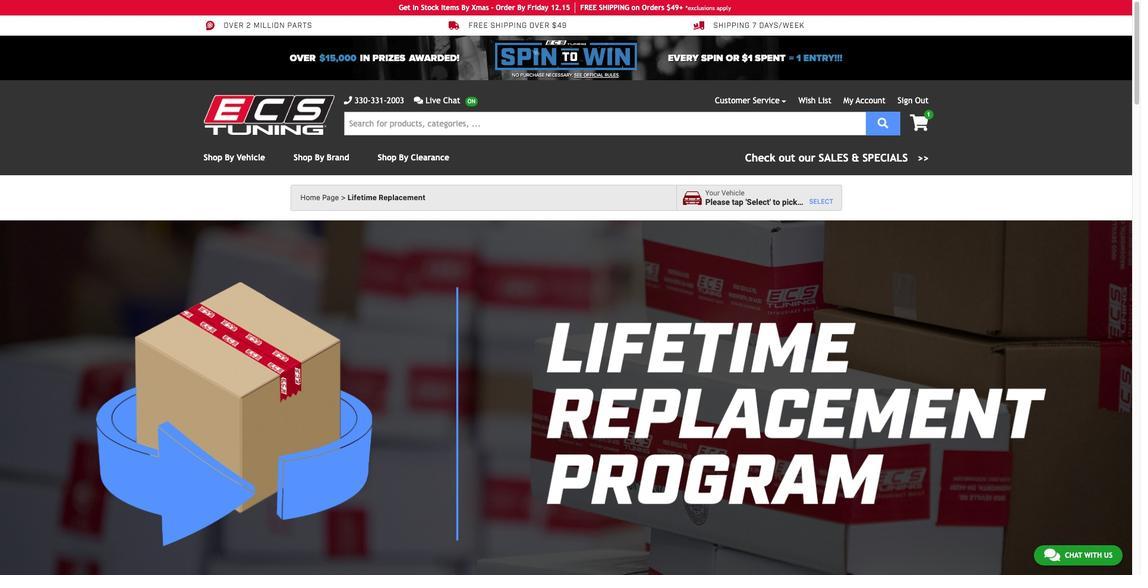 Task type: locate. For each thing, give the bounding box(es) containing it.
over down parts
[[290, 52, 316, 64]]

chat right live
[[444, 96, 461, 105]]

0 horizontal spatial shop
[[204, 153, 222, 162]]

2 shop from the left
[[294, 153, 313, 162]]

shop by clearance link
[[378, 153, 450, 162]]

my
[[844, 96, 854, 105]]

shop by clearance
[[378, 153, 450, 162]]

vehicle up tap
[[722, 189, 745, 197]]

sales & specials
[[819, 152, 909, 164]]

over $15,000 in prizes
[[290, 52, 406, 64]]

1 vertical spatial chat
[[1066, 552, 1083, 560]]

orders
[[642, 4, 665, 12]]

stock
[[421, 4, 439, 12]]

ship
[[599, 4, 614, 12]]

1 down out
[[928, 111, 931, 118]]

apply
[[717, 4, 732, 11]]

comments image left live
[[414, 96, 423, 105]]

us
[[1105, 552, 1113, 560]]

1 horizontal spatial comments image
[[1045, 548, 1061, 563]]

get in stock items by xmas - order by friday 12.15
[[399, 4, 570, 12]]

page
[[322, 193, 339, 202]]

spin
[[702, 52, 724, 64]]

comments image for chat
[[1045, 548, 1061, 563]]

0 vertical spatial over
[[224, 22, 244, 30]]

customer service button
[[715, 95, 787, 107]]

comments image for live
[[414, 96, 423, 105]]

by for shop by vehicle
[[225, 153, 234, 162]]

$15,000
[[319, 52, 357, 64]]

tap
[[732, 197, 744, 207]]

2
[[247, 22, 251, 30]]

shipping 7 days/week
[[714, 22, 805, 30]]

free
[[581, 4, 597, 12]]

comments image
[[414, 96, 423, 105], [1045, 548, 1061, 563]]

by left brand
[[315, 153, 325, 162]]

chat with us link
[[1035, 546, 1124, 566]]

-
[[491, 4, 494, 12]]

by down ecs tuning image
[[225, 153, 234, 162]]

shop by brand
[[294, 153, 349, 162]]

0 horizontal spatial 1
[[797, 52, 802, 64]]

home
[[301, 193, 320, 202]]

=
[[790, 52, 795, 64]]

vehicle
[[237, 153, 265, 162], [722, 189, 745, 197]]

1 horizontal spatial vehicle
[[722, 189, 745, 197]]

shipping
[[714, 22, 751, 30]]

Search text field
[[344, 112, 867, 136]]

1 horizontal spatial 1
[[928, 111, 931, 118]]

shopping cart image
[[911, 115, 929, 131]]

official
[[584, 73, 604, 78]]

please
[[706, 197, 730, 207]]

comments image inside the chat with us link
[[1045, 548, 1061, 563]]

out
[[916, 96, 929, 105]]

over left 2
[[224, 22, 244, 30]]

select link
[[810, 197, 834, 206]]

purchase
[[521, 73, 545, 78]]

over 2 million parts link
[[204, 20, 312, 31]]

a
[[800, 197, 804, 207]]

get
[[399, 4, 411, 12]]

12.15
[[551, 4, 570, 12]]

prizes
[[373, 52, 406, 64]]

my account link
[[844, 96, 886, 105]]

or
[[726, 52, 740, 64]]

1 horizontal spatial chat
[[1066, 552, 1083, 560]]

1 vertical spatial 1
[[928, 111, 931, 118]]

comments image inside "live chat" link
[[414, 96, 423, 105]]

vehicle down ecs tuning image
[[237, 153, 265, 162]]

shop by vehicle link
[[204, 153, 265, 162]]

by for shop by clearance
[[399, 153, 409, 162]]

every
[[669, 52, 699, 64]]

shop by vehicle
[[204, 153, 265, 162]]

1 vertical spatial comments image
[[1045, 548, 1061, 563]]

chat with us
[[1066, 552, 1113, 560]]

my account
[[844, 96, 886, 105]]

0 vertical spatial comments image
[[414, 96, 423, 105]]

comments image left chat with us
[[1045, 548, 1061, 563]]

1 horizontal spatial over
[[290, 52, 316, 64]]

home page
[[301, 193, 339, 202]]

0 vertical spatial chat
[[444, 96, 461, 105]]

1 right =
[[797, 52, 802, 64]]

vehicle inside your vehicle please tap 'select' to pick a vehicle
[[722, 189, 745, 197]]

'select'
[[746, 197, 771, 207]]

customer service
[[715, 96, 780, 105]]

on
[[632, 4, 640, 12]]

&
[[852, 152, 860, 164]]

1 inside 1 link
[[928, 111, 931, 118]]

sign out
[[898, 96, 929, 105]]

sales & specials link
[[746, 150, 929, 166]]

2 horizontal spatial shop
[[378, 153, 397, 162]]

$1
[[742, 52, 753, 64]]

days/week
[[760, 22, 805, 30]]

rules
[[605, 73, 619, 78]]

0 horizontal spatial comments image
[[414, 96, 423, 105]]

chat
[[444, 96, 461, 105], [1066, 552, 1083, 560]]

over
[[530, 22, 550, 30]]

1 horizontal spatial shop
[[294, 153, 313, 162]]

select
[[810, 198, 834, 205]]

chat left with
[[1066, 552, 1083, 560]]

0 vertical spatial vehicle
[[237, 153, 265, 162]]

spent
[[756, 52, 786, 64]]

1 vertical spatial over
[[290, 52, 316, 64]]

necessary.
[[546, 73, 573, 78]]

0 horizontal spatial over
[[224, 22, 244, 30]]

see official rules link
[[575, 72, 619, 79]]

over
[[224, 22, 244, 30], [290, 52, 316, 64]]

1 vertical spatial vehicle
[[722, 189, 745, 197]]

search image
[[878, 117, 889, 128]]

by left clearance
[[399, 153, 409, 162]]

3 shop from the left
[[378, 153, 397, 162]]

list
[[819, 96, 832, 105]]

pick
[[783, 197, 798, 207]]

2003
[[387, 96, 405, 105]]

1 shop from the left
[[204, 153, 222, 162]]

items
[[441, 4, 460, 12]]

over for over $15,000 in prizes
[[290, 52, 316, 64]]

*exclusions
[[686, 4, 715, 11]]

service
[[753, 96, 780, 105]]

wish list link
[[799, 96, 832, 105]]

shop
[[204, 153, 222, 162], [294, 153, 313, 162], [378, 153, 397, 162]]



Task type: vqa. For each thing, say whether or not it's contained in the screenshot.
Shop By Vehicle By
yes



Task type: describe. For each thing, give the bounding box(es) containing it.
in
[[413, 4, 419, 12]]

phone image
[[344, 96, 352, 105]]

vehicle
[[806, 197, 832, 207]]

.
[[619, 73, 620, 78]]

shipping
[[491, 22, 528, 30]]

shop for shop by brand
[[294, 153, 313, 162]]

specials
[[863, 152, 909, 164]]

over 2 million parts
[[224, 22, 312, 30]]

free
[[469, 22, 489, 30]]

330-331-2003 link
[[344, 95, 405, 107]]

$49
[[553, 22, 568, 30]]

live chat link
[[414, 95, 478, 107]]

home page link
[[301, 193, 346, 202]]

0 horizontal spatial chat
[[444, 96, 461, 105]]

in
[[360, 52, 370, 64]]

order
[[496, 4, 516, 12]]

your
[[706, 189, 720, 197]]

sign out link
[[898, 96, 929, 105]]

by for shop by brand
[[315, 153, 325, 162]]

shop for shop by clearance
[[378, 153, 397, 162]]

wish
[[799, 96, 816, 105]]

7
[[753, 22, 757, 30]]

sales
[[819, 152, 849, 164]]

ecs tuning 'spin to win' contest logo image
[[496, 40, 637, 70]]

lifetime replacement
[[348, 193, 426, 202]]

wish list
[[799, 96, 832, 105]]

friday
[[528, 4, 549, 12]]

over for over 2 million parts
[[224, 22, 244, 30]]

0 vertical spatial 1
[[797, 52, 802, 64]]

0 horizontal spatial vehicle
[[237, 153, 265, 162]]

million
[[254, 22, 285, 30]]

live
[[426, 96, 441, 105]]

see
[[575, 73, 583, 78]]

free shipping over $49
[[469, 22, 568, 30]]

clearance
[[411, 153, 450, 162]]

sign
[[898, 96, 913, 105]]

330-331-2003
[[355, 96, 405, 105]]

xmas
[[472, 4, 489, 12]]

by left xmas at the left of page
[[462, 4, 470, 12]]

with
[[1085, 552, 1103, 560]]

ecs tuning image
[[204, 95, 335, 135]]

customer
[[715, 96, 751, 105]]

your vehicle please tap 'select' to pick a vehicle
[[706, 189, 832, 207]]

$49+
[[667, 4, 684, 12]]

replacement
[[379, 193, 426, 202]]

entry!!!
[[804, 52, 843, 64]]

every spin or $1 spent = 1 entry!!!
[[669, 52, 843, 64]]

claim image
[[0, 221, 1133, 576]]

shop for shop by vehicle
[[204, 153, 222, 162]]

no
[[513, 73, 520, 78]]

live chat
[[426, 96, 461, 105]]

ping
[[614, 4, 630, 12]]

account
[[856, 96, 886, 105]]

shop by brand link
[[294, 153, 349, 162]]

331-
[[371, 96, 387, 105]]

*exclusions apply link
[[686, 3, 732, 12]]

330-
[[355, 96, 371, 105]]

by right order
[[518, 4, 526, 12]]

free shipping over $49 link
[[449, 20, 568, 31]]

free ship ping on orders $49+ *exclusions apply
[[581, 4, 732, 12]]

to
[[773, 197, 781, 207]]

1 link
[[901, 110, 934, 133]]

no purchase necessary. see official rules .
[[513, 73, 620, 78]]

shipping 7 days/week link
[[694, 20, 805, 31]]



